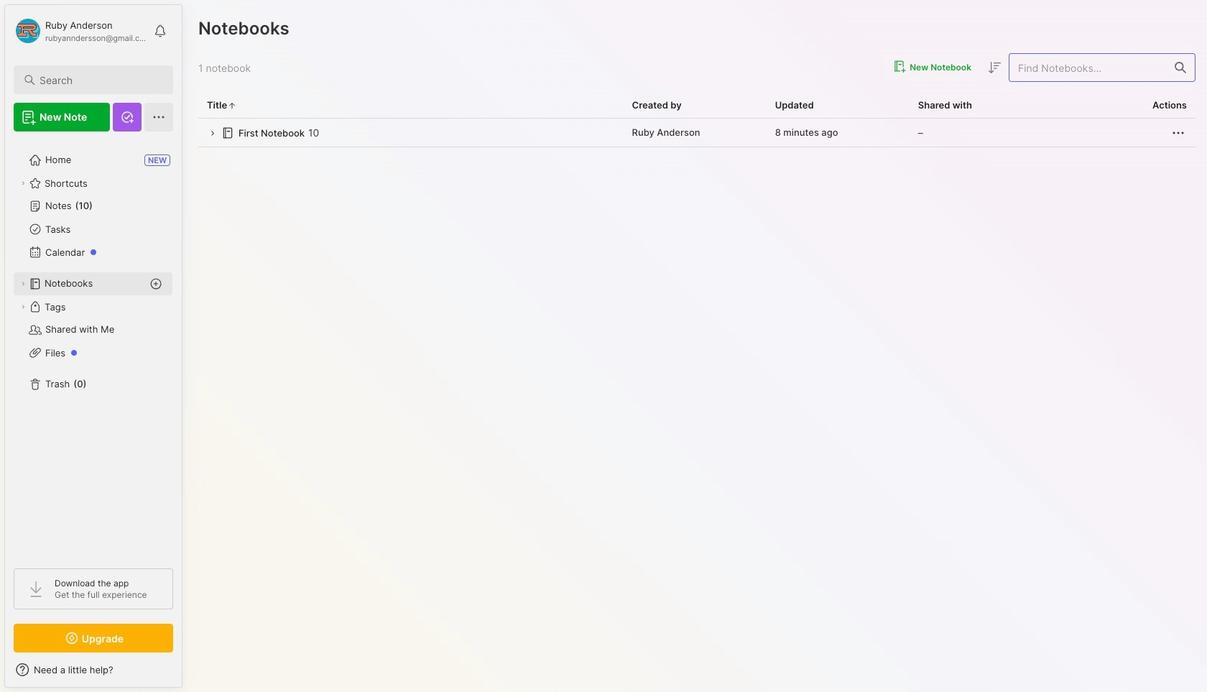 Task type: describe. For each thing, give the bounding box(es) containing it.
More actions field
[[1170, 124, 1188, 141]]

Search text field
[[40, 73, 160, 87]]

none search field inside main "element"
[[40, 71, 160, 88]]

Find Notebooks… text field
[[1010, 56, 1167, 79]]

arrow image
[[207, 128, 218, 139]]

expand tags image
[[19, 303, 27, 311]]

tree inside main "element"
[[5, 140, 182, 556]]

sort options image
[[986, 59, 1004, 76]]

main element
[[0, 0, 187, 692]]



Task type: vqa. For each thing, say whether or not it's contained in the screenshot.
Home link
no



Task type: locate. For each thing, give the bounding box(es) containing it.
Account field
[[14, 17, 147, 45]]

WHAT'S NEW field
[[5, 659, 182, 682]]

None search field
[[40, 71, 160, 88]]

row
[[198, 119, 1196, 147]]

more actions image
[[1170, 124, 1188, 141]]

expand notebooks image
[[19, 280, 27, 288]]

tree
[[5, 140, 182, 556]]

click to collapse image
[[182, 666, 192, 683]]

Sort field
[[986, 59, 1004, 76]]



